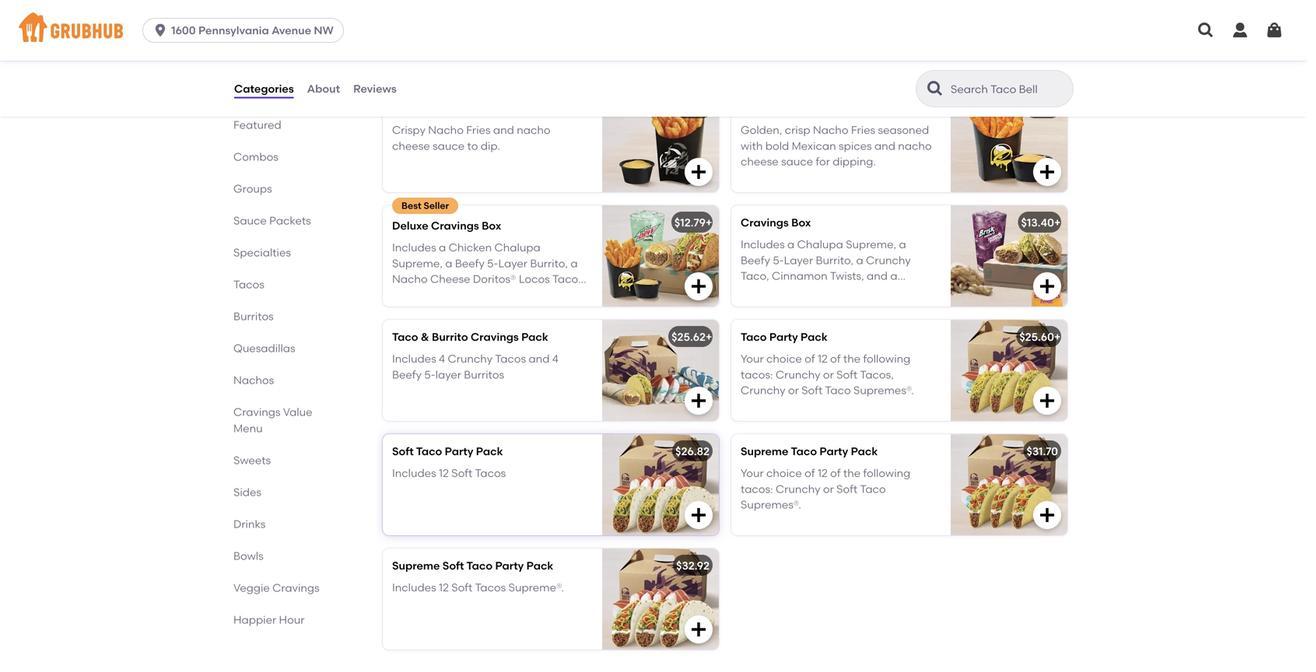 Task type: describe. For each thing, give the bounding box(es) containing it.
tacos down specialties
[[233, 278, 264, 291]]

cheese inside golden, crisp nacho fries seasoned with bold mexican spices and nacho cheese sauce for dipping.
[[741, 155, 779, 168]]

$13.40 +
[[1022, 216, 1061, 229]]

5- inside includes 4 crunchy tacos and 4 beefy 5-layer burritos
[[424, 368, 436, 381]]

to
[[467, 139, 478, 153]]

and inside the includes a chalupa supreme, a beefy 5-layer burrito, a crunchy taco, cinnamon twists, and a medium fountain drink.
[[867, 269, 888, 283]]

svg image for the supreme taco party pack "image"
[[1038, 506, 1057, 524]]

$13.40
[[1022, 216, 1055, 229]]

$5.23 +
[[678, 101, 712, 115]]

nacho inside crispy nacho fries and nacho cheese sauce to dip.
[[428, 123, 464, 137]]

supremes®. inside your choice of 12 of the following tacos: crunchy or soft tacos, crunchy or soft taco supremes®.
[[854, 384, 914, 397]]

the for taco
[[844, 467, 861, 480]]

nacho inside golden, crisp nacho fries seasoned with bold mexican spices and nacho cheese sauce for dipping.
[[813, 123, 849, 137]]

$31.70
[[1027, 445, 1058, 458]]

cravings up includes 4 crunchy tacos and 4 beefy 5-layer burritos
[[471, 330, 519, 343]]

cravings box
[[741, 216, 811, 229]]

sweets
[[233, 454, 271, 467]]

and inside golden, crisp nacho fries seasoned with bold mexican spices and nacho cheese sauce for dipping.
[[875, 139, 896, 153]]

avenue
[[272, 24, 311, 37]]

$5.23
[[678, 101, 706, 115]]

12 down soft taco party pack
[[439, 467, 449, 480]]

burritos inside includes 4 crunchy tacos and 4 beefy 5-layer burritos
[[464, 368, 504, 381]]

party up "your choice of 12 of the following tacos: crunchy or soft taco supremes®."
[[820, 445, 849, 458]]

sides
[[233, 486, 261, 499]]

about button
[[306, 61, 341, 117]]

burrito
[[432, 330, 468, 343]]

includes 12 soft tacos supreme®.
[[392, 581, 564, 594]]

main navigation navigation
[[0, 0, 1308, 61]]

sauce inside crispy nacho fries and nacho cheese sauce to dip.
[[433, 139, 465, 153]]

categories button
[[233, 61, 295, 117]]

soft up includes 12 soft tacos supreme®.
[[443, 559, 464, 572]]

+ for $12.79
[[706, 216, 712, 229]]

taco & burrito cravings pack
[[392, 330, 549, 343]]

supreme®.
[[509, 581, 564, 594]]

sauce
[[233, 214, 267, 227]]

nw
[[314, 24, 334, 37]]

or for party
[[823, 482, 834, 496]]

tacos,
[[860, 368, 894, 381]]

beefy inside the includes a chalupa supreme, a beefy 5-layer burrito, a crunchy taco, cinnamon twists, and a medium fountain drink.
[[741, 254, 770, 267]]

party down medium
[[770, 330, 798, 343]]

following for taco
[[864, 467, 911, 480]]

$32.92
[[676, 559, 710, 572]]

supremes®. inside "your choice of 12 of the following tacos: crunchy or soft taco supremes®."
[[741, 498, 801, 512]]

packets
[[269, 214, 311, 227]]

+ for $5.23
[[706, 101, 712, 115]]

soft taco party pack
[[392, 445, 503, 458]]

categories
[[234, 82, 294, 95]]

&
[[421, 330, 429, 343]]

drink.
[[834, 285, 863, 299]]

soft down supreme soft taco party pack
[[452, 581, 473, 594]]

and inside includes 4 crunchy tacos and 4 beefy 5-layer burritos
[[529, 352, 550, 366]]

nacho fries image
[[951, 91, 1068, 192]]

chalupa
[[797, 238, 844, 251]]

taco party pack
[[741, 330, 828, 343]]

cravings value menu
[[233, 405, 312, 435]]

$25.60 +
[[1020, 330, 1061, 343]]

quesadillas
[[233, 342, 295, 355]]

soft down taco party pack
[[802, 384, 823, 397]]

about
[[307, 82, 340, 95]]

fountain
[[787, 285, 831, 299]]

supreme taco party pack
[[741, 445, 878, 458]]

or for pack
[[823, 368, 834, 381]]

supreme for your
[[741, 445, 789, 458]]

+ for $13.40
[[1055, 216, 1061, 229]]

includes 12 soft tacos
[[392, 467, 506, 480]]

your choice of 12 of the following tacos: crunchy or soft taco supremes®.
[[741, 467, 911, 512]]

groups
[[233, 182, 272, 195]]

party up supreme®. on the bottom left of page
[[495, 559, 524, 572]]

taco up includes 12 soft tacos
[[416, 445, 442, 458]]

1600 pennsylvania avenue nw button
[[143, 18, 350, 43]]

tacos for taco & burrito cravings pack
[[495, 352, 526, 366]]

combos
[[233, 150, 279, 163]]

cinnamon
[[772, 269, 828, 283]]

mexican
[[792, 139, 836, 153]]

value
[[283, 405, 312, 419]]

happier
[[233, 613, 276, 627]]

$4.01 +
[[1028, 101, 1061, 115]]

sauce packets
[[233, 214, 311, 227]]

layer
[[436, 368, 461, 381]]

deluxe
[[392, 219, 429, 232]]

taco up "your choice of 12 of the following tacos: crunchy or soft taco supremes®."
[[791, 445, 817, 458]]

1600
[[171, 24, 196, 37]]

bold
[[766, 139, 789, 153]]

deluxe cravings box
[[392, 219, 502, 232]]

0 horizontal spatial burritos
[[233, 310, 274, 323]]

+ for $4.01
[[1055, 101, 1061, 115]]

cravings inside cravings value menu
[[233, 405, 281, 419]]

burrito,
[[816, 254, 854, 267]]

happier hour
[[233, 613, 305, 627]]

reviews button
[[353, 61, 398, 117]]

pack up includes 4 crunchy tacos and 4 beefy 5-layer burritos
[[522, 330, 549, 343]]

your for your choice of 12 of the following tacos: crunchy or soft tacos, crunchy or soft taco supremes®.
[[741, 352, 764, 366]]

seasoned
[[878, 123, 929, 137]]

your for your choice of 12 of the following tacos: crunchy or soft taco supremes®.
[[741, 467, 764, 480]]

tacos for soft taco party pack
[[475, 467, 506, 480]]

$25.60
[[1020, 330, 1055, 343]]

choice for taco
[[767, 467, 802, 480]]

12 inside "your choice of 12 of the following tacos: crunchy or soft taco supremes®."
[[818, 467, 828, 480]]

includes 4 crunchy tacos and 4 beefy 5-layer burritos
[[392, 352, 559, 381]]

hour
[[279, 613, 305, 627]]

taco inside your choice of 12 of the following tacos: crunchy or soft tacos, crunchy or soft taco supremes®.
[[825, 384, 851, 397]]

veggie cravings
[[233, 581, 320, 595]]

nachos
[[233, 374, 274, 387]]

includes a chalupa supreme, a beefy 5-layer burrito, a crunchy taco, cinnamon twists, and a medium fountain drink.
[[741, 238, 911, 299]]

best seller
[[402, 200, 449, 211]]

1 horizontal spatial box
[[792, 216, 811, 229]]

dipping.
[[833, 155, 876, 168]]

supreme soft taco party pack image
[[602, 549, 719, 650]]

taco up includes 12 soft tacos supreme®.
[[467, 559, 493, 572]]

taco inside "your choice of 12 of the following tacos: crunchy or soft taco supremes®."
[[860, 482, 886, 496]]

0 horizontal spatial box
[[482, 219, 502, 232]]

pack up your choice of 12 of the following tacos: crunchy or soft tacos, crunchy or soft taco supremes®.
[[801, 330, 828, 343]]

layer
[[784, 254, 813, 267]]



Task type: locate. For each thing, give the bounding box(es) containing it.
1 vertical spatial burritos
[[464, 368, 504, 381]]

tacos: down taco party pack
[[741, 368, 773, 381]]

0 horizontal spatial cheese
[[392, 139, 430, 153]]

includes for supreme
[[392, 581, 436, 594]]

crunchy inside "your choice of 12 of the following tacos: crunchy or soft taco supremes®."
[[776, 482, 821, 496]]

search icon image
[[926, 79, 945, 98]]

includes down &
[[392, 352, 436, 366]]

drinks
[[233, 518, 266, 531]]

$4.01
[[1028, 101, 1055, 115]]

nacho right crispy
[[428, 123, 464, 137]]

1 4 from the left
[[439, 352, 445, 366]]

tacos
[[233, 278, 264, 291], [495, 352, 526, 366], [475, 467, 506, 480], [475, 581, 506, 594]]

1 fries from the left
[[466, 123, 491, 137]]

0 vertical spatial 5-
[[773, 254, 784, 267]]

or down supreme taco party pack
[[823, 482, 834, 496]]

cravings up hour
[[272, 581, 320, 595]]

tacos down soft taco party pack
[[475, 467, 506, 480]]

0 horizontal spatial beefy
[[392, 368, 422, 381]]

pack up supreme®. on the bottom left of page
[[527, 559, 554, 572]]

nacho up mexican
[[813, 123, 849, 137]]

tacos down supreme soft taco party pack
[[475, 581, 506, 594]]

beefy
[[741, 254, 770, 267], [392, 368, 422, 381]]

beefy up taco,
[[741, 254, 770, 267]]

0 vertical spatial choice
[[767, 352, 802, 366]]

your inside your choice of 12 of the following tacos: crunchy or soft tacos, crunchy or soft taco supremes®.
[[741, 352, 764, 366]]

seller
[[424, 200, 449, 211]]

0 horizontal spatial supreme
[[392, 559, 440, 572]]

grilled cheese nacho fries - steak, spicy image
[[951, 0, 1068, 78]]

nacho
[[428, 123, 464, 137], [813, 123, 849, 137]]

1 horizontal spatial 4
[[552, 352, 559, 366]]

best
[[402, 200, 422, 211]]

burritos
[[233, 310, 274, 323], [464, 368, 504, 381]]

2 fries from the left
[[851, 123, 876, 137]]

beefy inside includes 4 crunchy tacos and 4 beefy 5-layer burritos
[[392, 368, 422, 381]]

$12.79
[[675, 216, 706, 229]]

soft left tacos,
[[837, 368, 858, 381]]

tacos: for crunchy
[[741, 368, 773, 381]]

supreme up "your choice of 12 of the following tacos: crunchy or soft taco supremes®."
[[741, 445, 789, 458]]

0 vertical spatial cheese
[[392, 139, 430, 153]]

for
[[816, 155, 830, 168]]

0 vertical spatial burritos
[[233, 310, 274, 323]]

svg image for grilled cheese nacho fries - steak, spicy image at the top
[[1038, 48, 1057, 67]]

tacos: for supremes®.
[[741, 482, 773, 496]]

bowls
[[233, 549, 264, 563]]

or inside "your choice of 12 of the following tacos: crunchy or soft taco supremes®."
[[823, 482, 834, 496]]

12 down supreme taco party pack
[[818, 467, 828, 480]]

taco up supreme taco party pack
[[825, 384, 851, 397]]

1 horizontal spatial burritos
[[464, 368, 504, 381]]

tacos: inside your choice of 12 of the following tacos: crunchy or soft tacos, crunchy or soft taco supremes®.
[[741, 368, 773, 381]]

cheese down with
[[741, 155, 779, 168]]

following
[[864, 352, 911, 366], [864, 467, 911, 480]]

2 following from the top
[[864, 467, 911, 480]]

includes down soft taco party pack
[[392, 467, 436, 480]]

0 horizontal spatial fries
[[466, 123, 491, 137]]

svg image inside 1600 pennsylvania avenue nw button
[[153, 23, 168, 38]]

1 horizontal spatial fries
[[851, 123, 876, 137]]

12 inside your choice of 12 of the following tacos: crunchy or soft tacos, crunchy or soft taco supremes®.
[[818, 352, 828, 366]]

1 vertical spatial beefy
[[392, 368, 422, 381]]

and down taco & burrito cravings pack
[[529, 352, 550, 366]]

choice inside your choice of 12 of the following tacos: crunchy or soft tacos, crunchy or soft taco supremes®.
[[767, 352, 802, 366]]

1 horizontal spatial nacho
[[898, 139, 932, 153]]

supremes®. down supreme taco party pack
[[741, 498, 801, 512]]

grilled cheese nacho fries - steak image
[[602, 0, 719, 78]]

crunchy inside includes 4 crunchy tacos and 4 beefy 5-layer burritos
[[448, 352, 493, 366]]

the for tacos,
[[844, 352, 861, 366]]

svg image for large nacho fries image
[[690, 163, 708, 181]]

deluxe cravings box image
[[602, 205, 719, 307]]

svg image
[[1197, 21, 1216, 40], [153, 23, 168, 38], [690, 48, 708, 67], [1038, 163, 1057, 181], [690, 277, 708, 296], [1038, 277, 1057, 296], [690, 391, 708, 410], [690, 506, 708, 524]]

tacos: inside "your choice of 12 of the following tacos: crunchy or soft taco supremes®."
[[741, 482, 773, 496]]

5- up cinnamon
[[773, 254, 784, 267]]

1 vertical spatial supremes®.
[[741, 498, 801, 512]]

1 vertical spatial or
[[788, 384, 799, 397]]

fries up spices
[[851, 123, 876, 137]]

the inside your choice of 12 of the following tacos: crunchy or soft tacos, crunchy or soft taco supremes®.
[[844, 352, 861, 366]]

2 your from the top
[[741, 467, 764, 480]]

taco left &
[[392, 330, 418, 343]]

golden, crisp nacho fries seasoned with bold mexican spices and nacho cheese sauce for dipping.
[[741, 123, 932, 168]]

includes inside includes 4 crunchy tacos and 4 beefy 5-layer burritos
[[392, 352, 436, 366]]

soft
[[837, 368, 858, 381], [802, 384, 823, 397], [392, 445, 414, 458], [452, 467, 473, 480], [837, 482, 858, 496], [443, 559, 464, 572], [452, 581, 473, 594]]

1 horizontal spatial beefy
[[741, 254, 770, 267]]

0 vertical spatial sauce
[[433, 139, 465, 153]]

pack up "your choice of 12 of the following tacos: crunchy or soft taco supremes®."
[[851, 445, 878, 458]]

the inside "your choice of 12 of the following tacos: crunchy or soft taco supremes®."
[[844, 467, 861, 480]]

crunchy
[[866, 254, 911, 267], [448, 352, 493, 366], [776, 368, 821, 381], [741, 384, 786, 397], [776, 482, 821, 496]]

menu
[[233, 422, 263, 435]]

0 vertical spatial supremes®.
[[854, 384, 914, 397]]

fries up to
[[466, 123, 491, 137]]

+ for $25.62
[[706, 330, 712, 343]]

medium
[[741, 285, 785, 299]]

choice inside "your choice of 12 of the following tacos: crunchy or soft taco supremes®."
[[767, 467, 802, 480]]

beefy left layer
[[392, 368, 422, 381]]

soft up includes 12 soft tacos
[[392, 445, 414, 458]]

includes down cravings box
[[741, 238, 785, 251]]

cheese inside crispy nacho fries and nacho cheese sauce to dip.
[[392, 139, 430, 153]]

a
[[788, 238, 795, 251], [899, 238, 906, 251], [856, 254, 864, 267], [891, 269, 898, 283]]

taco & burrito cravings pack image
[[602, 320, 719, 421]]

1 your from the top
[[741, 352, 764, 366]]

of
[[805, 352, 815, 366], [831, 352, 841, 366], [805, 467, 815, 480], [831, 467, 841, 480]]

your choice of 12 of the following tacos: crunchy or soft tacos, crunchy or soft taco supremes®.
[[741, 352, 914, 397]]

dip.
[[481, 139, 500, 153]]

supreme,
[[846, 238, 897, 251]]

with
[[741, 139, 763, 153]]

0 horizontal spatial supremes®.
[[741, 498, 801, 512]]

your
[[741, 352, 764, 366], [741, 467, 764, 480]]

supremes®. down tacos,
[[854, 384, 914, 397]]

nacho inside golden, crisp nacho fries seasoned with bold mexican spices and nacho cheese sauce for dipping.
[[898, 139, 932, 153]]

soft down supreme taco party pack
[[837, 482, 858, 496]]

and inside crispy nacho fries and nacho cheese sauce to dip.
[[493, 123, 514, 137]]

0 vertical spatial nacho
[[517, 123, 551, 137]]

$25.62 +
[[672, 330, 712, 343]]

crispy nacho fries and nacho cheese sauce to dip.
[[392, 123, 551, 153]]

12 down supreme soft taco party pack
[[439, 581, 449, 594]]

4
[[439, 352, 445, 366], [552, 352, 559, 366]]

1 horizontal spatial 5-
[[773, 254, 784, 267]]

soft inside "your choice of 12 of the following tacos: crunchy or soft taco supremes®."
[[837, 482, 858, 496]]

cravings up menu
[[233, 405, 281, 419]]

2 vertical spatial or
[[823, 482, 834, 496]]

choice for party
[[767, 352, 802, 366]]

supreme for includes
[[392, 559, 440, 572]]

1 horizontal spatial supremes®.
[[854, 384, 914, 397]]

includes inside the includes a chalupa supreme, a beefy 5-layer burrito, a crunchy taco, cinnamon twists, and a medium fountain drink.
[[741, 238, 785, 251]]

reviews
[[353, 82, 397, 95]]

taco
[[392, 330, 418, 343], [741, 330, 767, 343], [825, 384, 851, 397], [416, 445, 442, 458], [791, 445, 817, 458], [860, 482, 886, 496], [467, 559, 493, 572]]

1 vertical spatial tacos:
[[741, 482, 773, 496]]

fries
[[466, 123, 491, 137], [851, 123, 876, 137]]

nacho inside crispy nacho fries and nacho cheese sauce to dip.
[[517, 123, 551, 137]]

cravings up "layer"
[[741, 216, 789, 229]]

sauce inside golden, crisp nacho fries seasoned with bold mexican spices and nacho cheese sauce for dipping.
[[781, 155, 813, 168]]

sauce down mexican
[[781, 155, 813, 168]]

tacos: down supreme taco party pack
[[741, 482, 773, 496]]

0 vertical spatial your
[[741, 352, 764, 366]]

5- down &
[[424, 368, 436, 381]]

your inside "your choice of 12 of the following tacos: crunchy or soft taco supremes®."
[[741, 467, 764, 480]]

twists,
[[830, 269, 864, 283]]

1600 pennsylvania avenue nw
[[171, 24, 334, 37]]

supreme up includes 12 soft tacos supreme®.
[[392, 559, 440, 572]]

tacos inside includes 4 crunchy tacos and 4 beefy 5-layer burritos
[[495, 352, 526, 366]]

soft taco party pack image
[[602, 434, 719, 535]]

following inside "your choice of 12 of the following tacos: crunchy or soft taco supremes®."
[[864, 467, 911, 480]]

taco down medium
[[741, 330, 767, 343]]

party up includes 12 soft tacos
[[445, 445, 474, 458]]

1 vertical spatial choice
[[767, 467, 802, 480]]

cravings box image
[[951, 205, 1068, 307]]

golden,
[[741, 123, 783, 137]]

1 vertical spatial following
[[864, 467, 911, 480]]

supreme taco party pack image
[[951, 434, 1068, 535]]

0 horizontal spatial nacho
[[517, 123, 551, 137]]

0 vertical spatial the
[[844, 352, 861, 366]]

pack up includes 12 soft tacos
[[476, 445, 503, 458]]

0 horizontal spatial 4
[[439, 352, 445, 366]]

1 nacho from the left
[[428, 123, 464, 137]]

spices
[[839, 139, 872, 153]]

crisp
[[785, 123, 811, 137]]

cravings
[[741, 216, 789, 229], [431, 219, 479, 232], [471, 330, 519, 343], [233, 405, 281, 419], [272, 581, 320, 595]]

svg image for supreme soft taco party pack image
[[690, 620, 708, 639]]

or down taco party pack
[[788, 384, 799, 397]]

and
[[493, 123, 514, 137], [875, 139, 896, 153], [867, 269, 888, 283], [529, 352, 550, 366]]

sauce
[[433, 139, 465, 153], [781, 155, 813, 168]]

fries inside crispy nacho fries and nacho cheese sauce to dip.
[[466, 123, 491, 137]]

cheese down crispy
[[392, 139, 430, 153]]

2 4 from the left
[[552, 352, 559, 366]]

your down supreme taco party pack
[[741, 467, 764, 480]]

1 horizontal spatial cheese
[[741, 155, 779, 168]]

0 vertical spatial or
[[823, 368, 834, 381]]

12 down taco party pack
[[818, 352, 828, 366]]

supreme soft taco party pack
[[392, 559, 554, 572]]

1 choice from the top
[[767, 352, 802, 366]]

sauce left to
[[433, 139, 465, 153]]

$26.82
[[676, 445, 710, 458]]

includes down supreme soft taco party pack
[[392, 581, 436, 594]]

fries inside golden, crisp nacho fries seasoned with bold mexican spices and nacho cheese sauce for dipping.
[[851, 123, 876, 137]]

and down seasoned
[[875, 139, 896, 153]]

cheese
[[392, 139, 430, 153], [741, 155, 779, 168]]

nacho
[[517, 123, 551, 137], [898, 139, 932, 153]]

2 tacos: from the top
[[741, 482, 773, 496]]

and right twists, on the right of page
[[867, 269, 888, 283]]

cravings down the seller
[[431, 219, 479, 232]]

0 horizontal spatial nacho
[[428, 123, 464, 137]]

0 horizontal spatial 5-
[[424, 368, 436, 381]]

the
[[844, 352, 861, 366], [844, 467, 861, 480]]

5- inside the includes a chalupa supreme, a beefy 5-layer burrito, a crunchy taco, cinnamon twists, and a medium fountain drink.
[[773, 254, 784, 267]]

taco,
[[741, 269, 769, 283]]

0 vertical spatial supreme
[[741, 445, 789, 458]]

includes
[[741, 238, 785, 251], [392, 352, 436, 366], [392, 467, 436, 480], [392, 581, 436, 594]]

5-
[[773, 254, 784, 267], [424, 368, 436, 381]]

soft down soft taco party pack
[[452, 467, 473, 480]]

1 vertical spatial supreme
[[392, 559, 440, 572]]

taco down supreme taco party pack
[[860, 482, 886, 496]]

box
[[792, 216, 811, 229], [482, 219, 502, 232]]

+ for $25.60
[[1055, 330, 1061, 343]]

veggie
[[233, 581, 270, 595]]

0 vertical spatial tacos:
[[741, 368, 773, 381]]

the down supreme taco party pack
[[844, 467, 861, 480]]

burritos up quesadillas
[[233, 310, 274, 323]]

1 vertical spatial your
[[741, 467, 764, 480]]

tacos down taco & burrito cravings pack
[[495, 352, 526, 366]]

your down taco party pack
[[741, 352, 764, 366]]

$25.62
[[672, 330, 706, 343]]

1 horizontal spatial sauce
[[781, 155, 813, 168]]

0 horizontal spatial sauce
[[433, 139, 465, 153]]

1 vertical spatial 5-
[[424, 368, 436, 381]]

tacos for supreme soft taco party pack
[[475, 581, 506, 594]]

2 nacho from the left
[[813, 123, 849, 137]]

includes for cravings
[[741, 238, 785, 251]]

or left tacos,
[[823, 368, 834, 381]]

$12.79 +
[[675, 216, 712, 229]]

includes for taco
[[392, 352, 436, 366]]

1 tacos: from the top
[[741, 368, 773, 381]]

featured
[[233, 118, 282, 132]]

+
[[706, 101, 712, 115], [1055, 101, 1061, 115], [706, 216, 712, 229], [1055, 216, 1061, 229], [706, 330, 712, 343], [1055, 330, 1061, 343]]

and up dip.
[[493, 123, 514, 137]]

burritos right layer
[[464, 368, 504, 381]]

crunchy inside the includes a chalupa supreme, a beefy 5-layer burrito, a crunchy taco, cinnamon twists, and a medium fountain drink.
[[866, 254, 911, 267]]

following for tacos,
[[864, 352, 911, 366]]

1 vertical spatial the
[[844, 467, 861, 480]]

choice down supreme taco party pack
[[767, 467, 802, 480]]

1 horizontal spatial supreme
[[741, 445, 789, 458]]

1 following from the top
[[864, 352, 911, 366]]

choice down taco party pack
[[767, 352, 802, 366]]

2 choice from the top
[[767, 467, 802, 480]]

the up tacos,
[[844, 352, 861, 366]]

1 vertical spatial sauce
[[781, 155, 813, 168]]

includes for soft
[[392, 467, 436, 480]]

following inside your choice of 12 of the following tacos: crunchy or soft tacos, crunchy or soft taco supremes®.
[[864, 352, 911, 366]]

svg image
[[1231, 21, 1250, 40], [1265, 21, 1284, 40], [1038, 48, 1057, 67], [690, 163, 708, 181], [1038, 391, 1057, 410], [1038, 506, 1057, 524], [690, 620, 708, 639]]

0 vertical spatial following
[[864, 352, 911, 366]]

1 vertical spatial cheese
[[741, 155, 779, 168]]

pennsylvania
[[198, 24, 269, 37]]

large nacho fries image
[[602, 91, 719, 192]]

specialties
[[233, 246, 291, 259]]

1 vertical spatial nacho
[[898, 139, 932, 153]]

taco party pack image
[[951, 320, 1068, 421]]

1 horizontal spatial nacho
[[813, 123, 849, 137]]

crispy
[[392, 123, 426, 137]]

12
[[818, 352, 828, 366], [439, 467, 449, 480], [818, 467, 828, 480], [439, 581, 449, 594]]

2 the from the top
[[844, 467, 861, 480]]

Search Taco Bell search field
[[950, 82, 1069, 97]]

0 vertical spatial beefy
[[741, 254, 770, 267]]

1 the from the top
[[844, 352, 861, 366]]

svg image for taco party pack image
[[1038, 391, 1057, 410]]

pack
[[522, 330, 549, 343], [801, 330, 828, 343], [476, 445, 503, 458], [851, 445, 878, 458], [527, 559, 554, 572]]



Task type: vqa. For each thing, say whether or not it's contained in the screenshot.
Your in the Your choice of 12 of the following tacos: Crunchy or Soft Taco Supremes®.
yes



